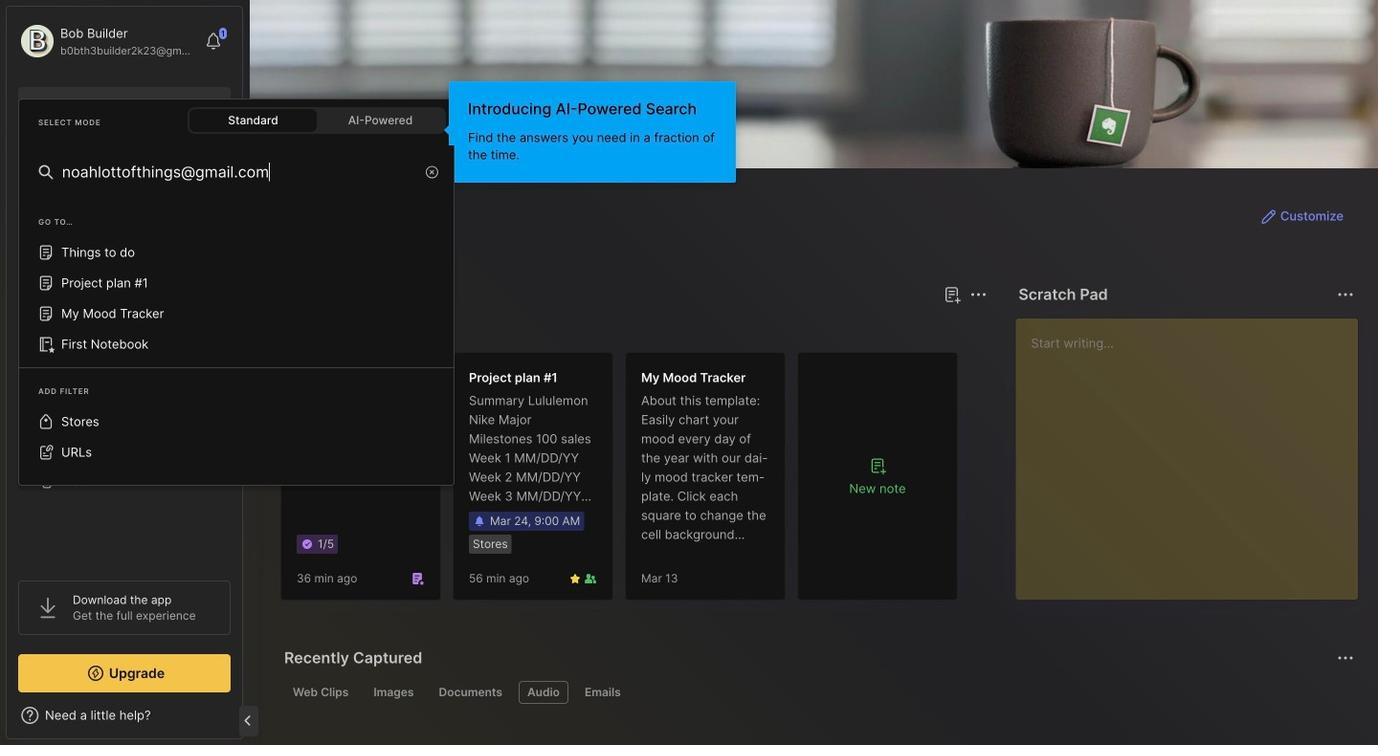 Task type: vqa. For each thing, say whether or not it's contained in the screenshot.
across
no



Task type: describe. For each thing, give the bounding box(es) containing it.
1 vertical spatial search text field
[[62, 161, 415, 184]]

Start writing… text field
[[1031, 319, 1357, 585]]

0 vertical spatial search text field
[[53, 98, 205, 116]]

expand notebooks image
[[25, 372, 36, 384]]

tree inside 'main' element
[[7, 187, 242, 564]]

none search field inside 'main' element
[[53, 95, 205, 118]]



Task type: locate. For each thing, give the bounding box(es) containing it.
tab list
[[284, 681, 1351, 704]]

main element
[[0, 0, 1378, 746]]

tree
[[7, 187, 242, 564]]

tab
[[348, 318, 426, 341], [284, 681, 357, 704], [365, 681, 423, 704], [430, 681, 511, 704], [519, 681, 568, 704], [576, 681, 630, 704]]

none search field inside 'main' element
[[62, 161, 415, 184]]

click to collapse image
[[242, 710, 256, 733]]

Search text field
[[53, 98, 205, 116], [62, 161, 415, 184]]

row group
[[280, 352, 970, 613]]

None search field
[[62, 161, 415, 184]]

Search results field
[[18, 199, 455, 486]]

None search field
[[53, 95, 205, 118]]



